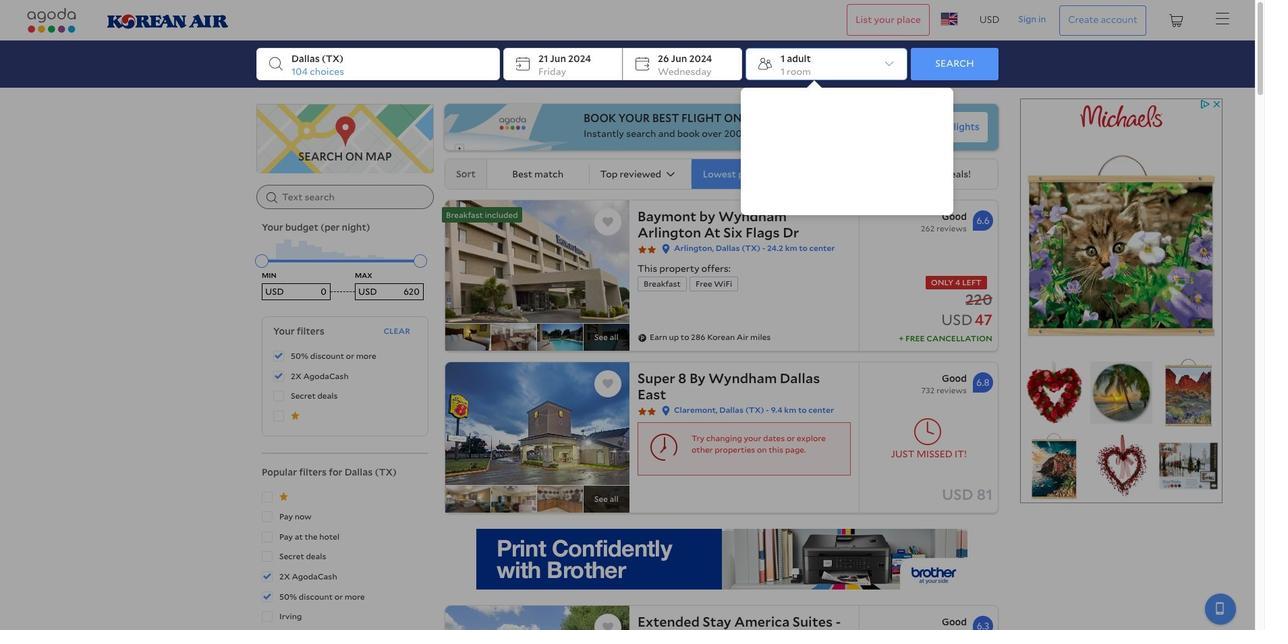 Task type: vqa. For each thing, say whether or not it's contained in the screenshot.
tab
no



Task type: describe. For each thing, give the bounding box(es) containing it.
Pay at the hotel checkbox
[[262, 530, 427, 544]]

list-filter-item-label-3 checkbox
[[262, 552, 273, 562]]

list-filter-item-label-2 checkbox for secret deals checkbox
[[273, 391, 284, 402]]

none checkbox list-filter-item-label-3
[[273, 409, 415, 424]]

1 swimming pool image from the left
[[538, 324, 583, 351]]

list-filter-item-label-4 checkbox
[[262, 572, 273, 582]]

search box image
[[263, 192, 277, 203]]

2 stars out of 5 image for food and beverages image
[[638, 245, 657, 258]]

list filter item label 5 image
[[263, 593, 271, 601]]

3 exterior view image from the top
[[445, 606, 630, 630]]

list-filter-item-label-1 checkbox for 2x agodacash checkbox
[[273, 371, 284, 382]]

1 vertical spatial advertisement element
[[476, 529, 967, 590]]

list filter item label 0 image
[[275, 352, 283, 361]]

1 horizontal spatial advertisement element
[[1020, 99, 1223, 503]]

Secret deals checkbox
[[273, 389, 415, 404]]

1 add to saved list image from the top
[[603, 216, 613, 227]]

Secret deals checkbox
[[262, 550, 427, 564]]



Task type: locate. For each thing, give the bounding box(es) containing it.
Maximum price filter text field
[[355, 284, 424, 301]]

1 vertical spatial list-filter-item-label-0 checkbox
[[262, 492, 273, 503]]

list filter item label 1 image
[[275, 372, 283, 381]]

0 vertical spatial advertisement element
[[1020, 99, 1223, 503]]

list-filter-item-label-2 checkbox
[[273, 391, 284, 402], [262, 532, 273, 542]]

list-filter-item-label-1 checkbox up list-filter-item-label-3 checkbox
[[262, 512, 273, 523]]

list-filter-item-label-1 checkbox inside pay now option
[[262, 512, 273, 523]]

list-filter-item-label-0 checkbox
[[273, 351, 284, 362], [262, 492, 273, 503]]

list-filter-item-label-3 checkbox
[[273, 411, 284, 422]]

0 vertical spatial 2 stars out of 5 image
[[638, 245, 657, 258]]

0 vertical spatial list-filter-item-label-1 checkbox
[[273, 371, 284, 382]]

2 stars out of 5 image
[[638, 245, 657, 258], [638, 407, 657, 420]]

1 list item from the left
[[442, 104, 999, 630]]

star 1 image inside list-filter-item-label-3 checkbox
[[291, 412, 300, 420]]

2 stars out of 5 image for coffee shop image
[[638, 407, 657, 420]]

1 exterior view image from the top
[[445, 200, 630, 323]]

1 vertical spatial add to saved list image
[[603, 378, 613, 389]]

add to saved list image
[[603, 216, 613, 227], [603, 378, 613, 389]]

0 horizontal spatial swimming pool image
[[538, 324, 583, 351]]

exterior view image
[[445, 200, 630, 323], [445, 362, 630, 485], [445, 606, 630, 630]]

advertisement element
[[1020, 99, 1223, 503], [476, 529, 967, 590]]

12 image
[[885, 60, 894, 68]]

2 2 stars out of 5 image from the top
[[638, 407, 657, 420]]

list item
[[442, 104, 999, 630], [445, 104, 999, 150]]

list filter item label 4 image
[[263, 573, 271, 581]]

2X AgodaCash checkbox
[[262, 570, 427, 584]]

1 vertical spatial star 1 image
[[279, 492, 288, 501]]

list-filter-item-label-6 checkbox
[[262, 612, 273, 622]]

0 horizontal spatial list-filter-item-label-1 checkbox
[[262, 512, 273, 523]]

1 2 stars out of 5 image from the top
[[638, 245, 657, 258]]

list-filter-item-label-0 checkbox up list-filter-item-label-3 checkbox
[[262, 492, 273, 503]]

2 add to saved list image from the top
[[603, 378, 613, 389]]

1 horizontal spatial swimming pool image
[[584, 324, 630, 351]]

Irving checkbox
[[262, 610, 427, 624]]

1 vertical spatial 2 stars out of 5 image
[[638, 407, 657, 420]]

2 exterior view image from the top
[[445, 362, 630, 485]]

partner logo image
[[101, 9, 236, 32]]

0 vertical spatial exterior view image
[[445, 200, 630, 323]]

interior view image
[[584, 486, 630, 513]]

star 1 image up pay now option
[[279, 492, 288, 501]]

tooltip
[[692, 81, 865, 132]]

2 vertical spatial exterior view image
[[445, 606, 630, 630]]

list-filter-item-label-1 checkbox
[[273, 371, 284, 382], [262, 512, 273, 523]]

list-filter-item-label-0 checkbox up list filter item label 1 image
[[273, 351, 284, 362]]

Pay now checkbox
[[262, 510, 427, 524]]

list-filter-item-label-0 checkbox for pay now option
[[262, 492, 273, 503]]

1 vertical spatial list-filter-item-label-2 checkbox
[[262, 532, 273, 542]]

1 horizontal spatial list-filter-item-label-2 checkbox
[[273, 391, 284, 402]]

0 vertical spatial star 1 image
[[291, 412, 300, 420]]

1 horizontal spatial list-filter-item-label-1 checkbox
[[273, 371, 284, 382]]

list-filter-item-label-2 checkbox down list filter item label 1 image
[[273, 391, 284, 402]]

dialog
[[692, 80, 958, 216]]

list-filter-item-label-2 checkbox for pay at the hotel checkbox on the bottom left
[[262, 532, 273, 542]]

coffee shop image
[[538, 486, 583, 513]]

primary logo image
[[22, 8, 82, 33]]

50% discount or more checkbox
[[273, 349, 415, 364]]

0 horizontal spatial list-filter-item-label-2 checkbox
[[262, 532, 273, 542]]

1 horizontal spatial star 1 image
[[291, 412, 300, 420]]

list-filter-item-label-2 checkbox inside pay at the hotel checkbox
[[262, 532, 273, 542]]

english image
[[941, 12, 958, 26]]

list-filter-item-label-1 checkbox for pay now option
[[262, 512, 273, 523]]

0 vertical spatial add to saved list image
[[603, 216, 613, 227]]

0 horizontal spatial advertisement element
[[476, 529, 967, 590]]

2X AgodaCash checkbox
[[273, 369, 415, 384]]

50% discount or more checkbox
[[262, 590, 427, 604]]

list-filter-item-label-2 checkbox inside secret deals checkbox
[[273, 391, 284, 402]]

0 vertical spatial list-filter-item-label-0 checkbox
[[273, 351, 284, 362]]

1 horizontal spatial list-filter-item-label-0 checkbox
[[273, 351, 284, 362]]

tab list
[[445, 158, 999, 189]]

None checkbox
[[273, 409, 415, 424], [262, 490, 427, 504], [262, 490, 427, 504]]

2 list item from the left
[[445, 104, 999, 150]]

list-filter-item-label-0 checkbox inside 50% discount or more checkbox
[[273, 351, 284, 362]]

1 vertical spatial list-filter-item-label-1 checkbox
[[262, 512, 273, 523]]

Minimum price filter text field
[[262, 284, 331, 301]]

list-filter-item-label-2 checkbox up list-filter-item-label-3 checkbox
[[262, 532, 273, 542]]

1 vertical spatial exterior view image
[[445, 362, 630, 485]]

0 horizontal spatial list-filter-item-label-0 checkbox
[[262, 492, 273, 503]]

add to saved list image
[[603, 622, 613, 630]]

2 swimming pool image from the left
[[584, 324, 630, 351]]

list-filter-item-label-0 checkbox for 2x agodacash checkbox
[[273, 351, 284, 362]]

0 horizontal spatial star 1 image
[[279, 492, 288, 501]]

food and beverages image
[[491, 324, 537, 351]]

list-filter-item-label-1 checkbox down list filter item label 0 icon
[[273, 371, 284, 382]]

list-filter-item-label-5 checkbox
[[262, 592, 273, 602]]

list-filter-item-label-1 checkbox inside 2x agodacash checkbox
[[273, 371, 284, 382]]

0 vertical spatial list-filter-item-label-2 checkbox
[[273, 391, 284, 402]]

swimming pool image
[[538, 324, 583, 351], [584, 324, 630, 351]]

star 1 image
[[291, 412, 300, 420], [279, 492, 288, 501]]

star 1 image right list-filter-item-label-3 option
[[291, 412, 300, 420]]



